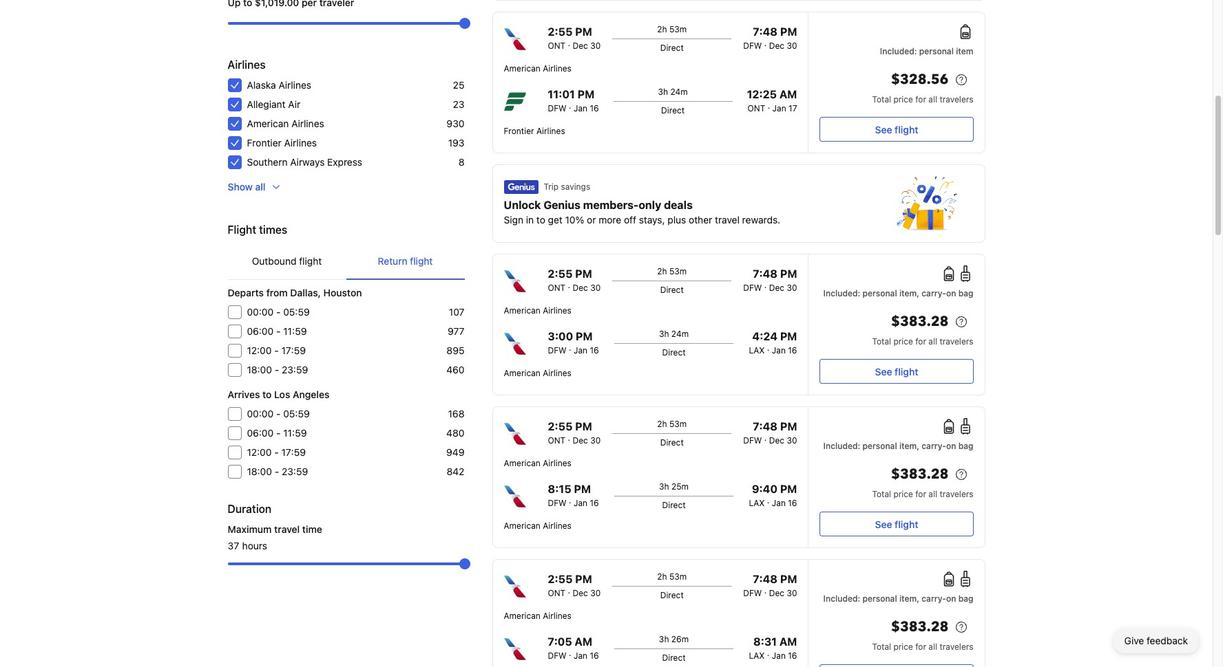 Task type: vqa. For each thing, say whether or not it's contained in the screenshot.


Task type: locate. For each thing, give the bounding box(es) containing it.
dec up 9:40
[[769, 436, 784, 446]]

2:55 up 7:05
[[548, 574, 573, 586]]

2 vertical spatial see flight
[[875, 519, 918, 531]]

3 2h from the top
[[657, 419, 667, 430]]

show all button
[[222, 175, 287, 200]]

2:55 up 11:01 at the top of the page
[[548, 25, 573, 38]]

savings
[[561, 182, 590, 192]]

7:48 pm dfw . dec 30 up 9:40
[[743, 421, 797, 446]]

53m for 12:25 am
[[669, 24, 687, 34]]

travel left the time
[[274, 524, 300, 536]]

jan inside 8:15 pm dfw . jan 16
[[574, 499, 587, 509]]

1 vertical spatial lax
[[749, 499, 765, 509]]

$383.28 for 8:31 am
[[891, 618, 949, 637]]

1 vertical spatial carry-
[[922, 441, 946, 452]]

7:48
[[753, 25, 777, 38], [753, 268, 777, 280], [753, 421, 777, 433], [753, 574, 777, 586]]

lax for 4:24 pm
[[749, 346, 765, 356]]

7:48 up 9:40
[[753, 421, 777, 433]]

17:59 down los
[[281, 447, 306, 459]]

1 vertical spatial 18:00 - 23:59
[[247, 466, 308, 478]]

total price for all travelers
[[872, 94, 973, 105], [872, 337, 973, 347], [872, 490, 973, 500], [872, 642, 973, 653]]

see flight for 12:25 am
[[875, 124, 918, 135]]

7:48 up the 12:25 at the right
[[753, 25, 777, 38]]

lax down 4:24
[[749, 346, 765, 356]]

4:24 pm lax . jan 16
[[749, 331, 797, 356]]

7:48 up 8:31
[[753, 574, 777, 586]]

to inside unlock genius members-only deals sign in to get 10% or more off stays, plus other travel rewards.
[[536, 214, 545, 226]]

16
[[590, 103, 599, 114], [590, 346, 599, 356], [788, 346, 797, 356], [590, 499, 599, 509], [788, 499, 797, 509], [590, 651, 599, 662], [788, 651, 797, 662]]

0 vertical spatial 11:59
[[283, 326, 307, 337]]

2 vertical spatial carry-
[[922, 594, 946, 605]]

1 vertical spatial to
[[262, 389, 272, 401]]

personal for 9:40 pm
[[863, 441, 897, 452]]

jan inside 4:24 pm lax . jan 16
[[772, 346, 786, 356]]

1 bag from the top
[[958, 289, 973, 299]]

lax down 8:31
[[749, 651, 765, 662]]

2 00:00 - 05:59 from the top
[[247, 408, 310, 420]]

3 $383.28 from the top
[[891, 618, 949, 637]]

total for 12:25 am
[[872, 94, 891, 105]]

1 vertical spatial 11:59
[[283, 428, 307, 439]]

3 bag from the top
[[958, 594, 973, 605]]

2:55 up 8:15
[[548, 421, 573, 433]]

total price for all travelers for 8:31 am
[[872, 642, 973, 653]]

2 7:48 from the top
[[753, 268, 777, 280]]

0 vertical spatial carry-
[[922, 289, 946, 299]]

3h
[[658, 87, 668, 97], [659, 329, 669, 339], [659, 482, 669, 492], [659, 635, 669, 645]]

12:00 for arrives
[[247, 447, 272, 459]]

flight
[[895, 124, 918, 135], [299, 255, 322, 267], [410, 255, 433, 267], [895, 366, 918, 378], [895, 519, 918, 531]]

3 on from the top
[[946, 594, 956, 605]]

18:00 up the arrives
[[247, 364, 272, 376]]

16 inside 3:00 pm dfw . jan 16
[[590, 346, 599, 356]]

06:00 down departs
[[247, 326, 274, 337]]

1 vertical spatial 24m
[[671, 329, 689, 339]]

1 included: personal item, carry-on bag from the top
[[823, 289, 973, 299]]

0 vertical spatial 3h 24m
[[658, 87, 688, 97]]

3h for 11:01 pm
[[658, 87, 668, 97]]

7:48 down the rewards.
[[753, 268, 777, 280]]

2 23:59 from the top
[[282, 466, 308, 478]]

2 vertical spatial lax
[[749, 651, 765, 662]]

3 travelers from the top
[[940, 490, 973, 500]]

ont up 8:15
[[548, 436, 566, 446]]

53m
[[669, 24, 687, 34], [669, 267, 687, 277], [669, 419, 687, 430], [669, 572, 687, 583]]

1 00:00 from the top
[[247, 306, 274, 318]]

ont inside 12:25 am ont . jan 17
[[748, 103, 765, 114]]

2 carry- from the top
[[922, 441, 946, 452]]

16 for 7:05 am
[[590, 651, 599, 662]]

pm
[[575, 25, 592, 38], [780, 25, 797, 38], [577, 88, 594, 101], [575, 268, 592, 280], [780, 268, 797, 280], [576, 331, 593, 343], [780, 331, 797, 343], [575, 421, 592, 433], [780, 421, 797, 433], [574, 483, 591, 496], [780, 483, 797, 496], [575, 574, 592, 586], [780, 574, 797, 586]]

travelers for 9:40 pm
[[940, 490, 973, 500]]

2h 53m for 8:31 am
[[657, 572, 687, 583]]

. inside 8:31 am lax . jan 16
[[767, 649, 769, 659]]

4 travelers from the top
[[940, 642, 973, 653]]

frontier
[[504, 126, 534, 136], [247, 137, 281, 149]]

american airlines up 8:15
[[504, 459, 571, 469]]

2:55 down get
[[548, 268, 573, 280]]

0 vertical spatial $383.28 region
[[820, 311, 973, 336]]

3 included: personal item, carry-on bag from the top
[[823, 594, 973, 605]]

3 carry- from the top
[[922, 594, 946, 605]]

travelers for 12:25 am
[[940, 94, 973, 105]]

1 18:00 - 23:59 from the top
[[247, 364, 308, 376]]

airlines up 3:00
[[543, 306, 571, 316]]

1 total from the top
[[872, 94, 891, 105]]

2 for from the top
[[915, 337, 926, 347]]

16 inside 8:15 pm dfw . jan 16
[[590, 499, 599, 509]]

to right "in" in the top of the page
[[536, 214, 545, 226]]

1 vertical spatial 12:00 - 17:59
[[247, 447, 306, 459]]

am inside 8:31 am lax . jan 16
[[779, 636, 797, 649]]

4 2h from the top
[[657, 572, 667, 583]]

show
[[228, 181, 253, 193]]

flight
[[228, 224, 256, 236]]

2 total price for all travelers from the top
[[872, 337, 973, 347]]

2 2:55 from the top
[[548, 268, 573, 280]]

0 vertical spatial bag
[[958, 289, 973, 299]]

pm inside the 9:40 pm lax . jan 16
[[780, 483, 797, 496]]

1 vertical spatial $383.28
[[891, 466, 949, 484]]

1 price from the top
[[893, 94, 913, 105]]

3 for from the top
[[915, 490, 926, 500]]

0 vertical spatial 12:00 - 17:59
[[247, 345, 306, 357]]

00:00 - 05:59 for to
[[247, 408, 310, 420]]

1 23:59 from the top
[[282, 364, 308, 376]]

jan inside the 9:40 pm lax . jan 16
[[772, 499, 786, 509]]

1 vertical spatial 3h 24m
[[659, 329, 689, 339]]

2h for 8:15 pm
[[657, 419, 667, 430]]

17:59 up los
[[281, 345, 306, 357]]

06:00 - 11:59 for from
[[247, 326, 307, 337]]

am inside 12:25 am ont . jan 17
[[779, 88, 797, 101]]

on for 9:40 pm
[[946, 441, 956, 452]]

bag for 8:31 am
[[958, 594, 973, 605]]

0 horizontal spatial travel
[[274, 524, 300, 536]]

american airlines down 3:00
[[504, 368, 571, 379]]

bag
[[958, 289, 973, 299], [958, 441, 973, 452], [958, 594, 973, 605]]

am right 8:31
[[779, 636, 797, 649]]

00:00 - 05:59
[[247, 306, 310, 318], [247, 408, 310, 420]]

4 total price for all travelers from the top
[[872, 642, 973, 653]]

am up 17
[[779, 88, 797, 101]]

1 vertical spatial 00:00
[[247, 408, 274, 420]]

flight inside return flight button
[[410, 255, 433, 267]]

18:00 up duration in the left bottom of the page
[[247, 466, 272, 478]]

included: personal item, carry-on bag
[[823, 289, 973, 299], [823, 441, 973, 452], [823, 594, 973, 605]]

06:00 - 11:59 for to
[[247, 428, 307, 439]]

travel
[[715, 214, 740, 226], [274, 524, 300, 536]]

2:55
[[548, 25, 573, 38], [548, 268, 573, 280], [548, 421, 573, 433], [548, 574, 573, 586]]

2:55 pm ont . dec 30 up 3:00
[[548, 268, 601, 293]]

frontier up southern at the top
[[247, 137, 281, 149]]

4 price from the top
[[893, 642, 913, 653]]

1 vertical spatial item,
[[899, 441, 919, 452]]

lax
[[749, 346, 765, 356], [749, 499, 765, 509], [749, 651, 765, 662]]

3 item, from the top
[[899, 594, 919, 605]]

1 06:00 from the top
[[247, 326, 274, 337]]

dfw up 4:24
[[743, 283, 762, 293]]

0 vertical spatial 23:59
[[282, 364, 308, 376]]

23:59 up los
[[282, 364, 308, 376]]

1 vertical spatial 05:59
[[283, 408, 310, 420]]

2 vertical spatial $383.28 region
[[820, 617, 973, 642]]

7:05 am dfw . jan 16
[[548, 636, 599, 662]]

2 travelers from the top
[[940, 337, 973, 347]]

2 vertical spatial on
[[946, 594, 956, 605]]

2h for 11:01 pm
[[657, 24, 667, 34]]

$383.28 for 9:40 pm
[[891, 466, 949, 484]]

06:00
[[247, 326, 274, 337], [247, 428, 274, 439]]

30
[[590, 41, 601, 51], [787, 41, 797, 51], [590, 283, 601, 293], [787, 283, 797, 293], [590, 436, 601, 446], [787, 436, 797, 446], [590, 589, 601, 599], [787, 589, 797, 599]]

1 2h from the top
[[657, 24, 667, 34]]

1 see from the top
[[875, 124, 892, 135]]

2 2h 53m from the top
[[657, 267, 687, 277]]

see flight button for 9:40 pm
[[820, 512, 973, 537]]

. inside 7:05 am dfw . jan 16
[[569, 649, 571, 659]]

0 vertical spatial 17:59
[[281, 345, 306, 357]]

outbound flight
[[252, 255, 322, 267]]

1 horizontal spatial travel
[[715, 214, 740, 226]]

pm inside 4:24 pm lax . jan 16
[[780, 331, 797, 343]]

all inside show all "button"
[[255, 181, 265, 193]]

give feedback button
[[1113, 629, 1199, 654]]

06:00 down the arrives
[[247, 428, 274, 439]]

for for 4:24 pm
[[915, 337, 926, 347]]

3h 24m
[[658, 87, 688, 97], [659, 329, 689, 339]]

allegiant air
[[247, 98, 300, 110]]

arrives
[[228, 389, 260, 401]]

american airlines
[[504, 63, 571, 74], [247, 118, 324, 129], [504, 306, 571, 316], [504, 368, 571, 379], [504, 459, 571, 469], [504, 521, 571, 532], [504, 612, 571, 622]]

00:00 - 05:59 down the arrives to los angeles
[[247, 408, 310, 420]]

alaska
[[247, 79, 276, 91]]

see
[[875, 124, 892, 135], [875, 366, 892, 378], [875, 519, 892, 531]]

price for 8:31 am
[[893, 642, 913, 653]]

dec up 3:00
[[573, 283, 588, 293]]

3 see flight button from the top
[[820, 512, 973, 537]]

see flight for 9:40 pm
[[875, 519, 918, 531]]

2:55 pm ont . dec 30 for 3:00
[[548, 268, 601, 293]]

ont for 3:00 pm
[[548, 283, 566, 293]]

16 inside 4:24 pm lax . jan 16
[[788, 346, 797, 356]]

12:00 - 17:59 down the arrives to los angeles
[[247, 447, 306, 459]]

$383.28 region for 4:24 pm
[[820, 311, 973, 336]]

sign
[[504, 214, 523, 226]]

to
[[536, 214, 545, 226], [262, 389, 272, 401]]

1 53m from the top
[[669, 24, 687, 34]]

3 2h 53m from the top
[[657, 419, 687, 430]]

0 vertical spatial 24m
[[670, 87, 688, 97]]

1 horizontal spatial frontier
[[504, 126, 534, 136]]

06:00 - 11:59
[[247, 326, 307, 337], [247, 428, 307, 439]]

0 vertical spatial 18:00
[[247, 364, 272, 376]]

personal
[[919, 46, 954, 56], [863, 289, 897, 299], [863, 441, 897, 452], [863, 594, 897, 605]]

0 vertical spatial 18:00 - 23:59
[[247, 364, 308, 376]]

jan inside 12:25 am ont . jan 17
[[772, 103, 786, 114]]

1 vertical spatial included: personal item, carry-on bag
[[823, 441, 973, 452]]

1 lax from the top
[[749, 346, 765, 356]]

3 lax from the top
[[749, 651, 765, 662]]

dfw down 8:15
[[548, 499, 566, 509]]

3 total from the top
[[872, 490, 891, 500]]

genius
[[544, 199, 580, 211]]

2 18:00 from the top
[[247, 466, 272, 478]]

0 vertical spatial frontier airlines
[[504, 126, 565, 136]]

4 2h 53m from the top
[[657, 572, 687, 583]]

11:01
[[548, 88, 575, 101]]

- for 480
[[276, 428, 281, 439]]

to left los
[[262, 389, 272, 401]]

11:59 down departs from dallas, houston
[[283, 326, 307, 337]]

1 17:59 from the top
[[281, 345, 306, 357]]

. inside 8:15 pm dfw . jan 16
[[569, 496, 571, 506]]

1 vertical spatial frontier
[[247, 137, 281, 149]]

2h
[[657, 24, 667, 34], [657, 267, 667, 277], [657, 419, 667, 430], [657, 572, 667, 583]]

pm inside 11:01 pm dfw . jan 16
[[577, 88, 594, 101]]

all for 4:24 pm
[[929, 337, 937, 347]]

genius image
[[896, 176, 957, 231], [504, 180, 538, 194], [504, 180, 538, 194]]

1 2:55 from the top
[[548, 25, 573, 38]]

2 vertical spatial bag
[[958, 594, 973, 605]]

1 on from the top
[[946, 289, 956, 299]]

3 see flight from the top
[[875, 519, 918, 531]]

1 vertical spatial 00:00 - 05:59
[[247, 408, 310, 420]]

2:55 pm ont . dec 30 for 11:01
[[548, 25, 601, 51]]

ont up 7:05
[[548, 589, 566, 599]]

1 vertical spatial 06:00
[[247, 428, 274, 439]]

item, for 8:31 am
[[899, 594, 919, 605]]

23:59 for dallas,
[[282, 364, 308, 376]]

0 vertical spatial 05:59
[[283, 306, 310, 318]]

2 06:00 from the top
[[247, 428, 274, 439]]

2 bag from the top
[[958, 441, 973, 452]]

16 inside 11:01 pm dfw . jan 16
[[590, 103, 599, 114]]

1 vertical spatial travel
[[274, 524, 300, 536]]

lax inside 8:31 am lax . jan 16
[[749, 651, 765, 662]]

ont down the 12:25 at the right
[[748, 103, 765, 114]]

4:24
[[752, 331, 777, 343]]

18:00 - 23:59 for to
[[247, 466, 308, 478]]

1 11:59 from the top
[[283, 326, 307, 337]]

jan inside 7:05 am dfw . jan 16
[[574, 651, 587, 662]]

for for 9:40 pm
[[915, 490, 926, 500]]

18:00 - 23:59
[[247, 364, 308, 376], [247, 466, 308, 478]]

0 vertical spatial included: personal item, carry-on bag
[[823, 289, 973, 299]]

4 2:55 pm ont . dec 30 from the top
[[548, 574, 601, 599]]

2:55 pm ont . dec 30 up 8:15
[[548, 421, 601, 446]]

flight for 3:00 pm
[[895, 366, 918, 378]]

jan for 8:15
[[574, 499, 587, 509]]

southern airways express
[[247, 156, 362, 168]]

airlines up 8:15
[[543, 459, 571, 469]]

jan for 12:25
[[772, 103, 786, 114]]

tab list
[[228, 244, 464, 281]]

.
[[568, 38, 570, 48], [764, 38, 767, 48], [569, 101, 571, 111], [768, 101, 770, 111], [568, 280, 570, 291], [764, 280, 767, 291], [569, 343, 571, 353], [767, 343, 769, 353], [568, 433, 570, 443], [764, 433, 767, 443], [569, 496, 571, 506], [767, 496, 769, 506], [568, 586, 570, 596], [764, 586, 767, 596], [569, 649, 571, 659], [767, 649, 769, 659]]

frontier airlines up southern at the top
[[247, 137, 317, 149]]

0 vertical spatial lax
[[749, 346, 765, 356]]

2 lax from the top
[[749, 499, 765, 509]]

total for 9:40 pm
[[872, 490, 891, 500]]

1 horizontal spatial to
[[536, 214, 545, 226]]

16 for 9:40 pm
[[788, 499, 797, 509]]

00:00 - 05:59 down from
[[247, 306, 310, 318]]

see flight button for 4:24 pm
[[820, 359, 973, 384]]

1 vertical spatial see flight button
[[820, 359, 973, 384]]

3h for 7:05 am
[[659, 635, 669, 645]]

american
[[504, 63, 540, 74], [247, 118, 289, 129], [504, 306, 540, 316], [504, 368, 540, 379], [504, 459, 540, 469], [504, 521, 540, 532], [504, 612, 540, 622]]

2 53m from the top
[[669, 267, 687, 277]]

2 05:59 from the top
[[283, 408, 310, 420]]

3 $383.28 region from the top
[[820, 617, 973, 642]]

1 vertical spatial on
[[946, 441, 956, 452]]

30 up 8:15 pm dfw . jan 16
[[590, 436, 601, 446]]

2 $383.28 from the top
[[891, 466, 949, 484]]

7:48 pm dfw . dec 30 up 8:31
[[743, 574, 797, 599]]

1 item, from the top
[[899, 289, 919, 299]]

0 vertical spatial 00:00 - 05:59
[[247, 306, 310, 318]]

lax down 9:40
[[749, 499, 765, 509]]

dfw down 3:00
[[548, 346, 566, 356]]

1 06:00 - 11:59 from the top
[[247, 326, 307, 337]]

2 price from the top
[[893, 337, 913, 347]]

11:01 pm dfw . jan 16
[[548, 88, 599, 114]]

2 vertical spatial $383.28
[[891, 618, 949, 637]]

18:00
[[247, 364, 272, 376], [247, 466, 272, 478]]

dfw up 9:40
[[743, 436, 762, 446]]

2 vertical spatial included: personal item, carry-on bag
[[823, 594, 973, 605]]

0 vertical spatial see flight
[[875, 124, 918, 135]]

jan inside 3:00 pm dfw . jan 16
[[574, 346, 587, 356]]

1 see flight button from the top
[[820, 117, 973, 142]]

total price for all travelers for 12:25 am
[[872, 94, 973, 105]]

0 horizontal spatial frontier
[[247, 137, 281, 149]]

00:00 down the arrives
[[247, 408, 274, 420]]

1 vertical spatial $383.28 region
[[820, 464, 973, 489]]

06:00 - 11:59 down from
[[247, 326, 307, 337]]

am
[[779, 88, 797, 101], [575, 636, 592, 649], [779, 636, 797, 649]]

1 vertical spatial 06:00 - 11:59
[[247, 428, 307, 439]]

0 vertical spatial see flight button
[[820, 117, 973, 142]]

flight inside the outbound flight "button"
[[299, 255, 322, 267]]

item, for 4:24 pm
[[899, 289, 919, 299]]

7:48 pm dfw . dec 30 up the 12:25 at the right
[[743, 25, 797, 51]]

2 total from the top
[[872, 337, 891, 347]]

2 see flight from the top
[[875, 366, 918, 378]]

2:55 for 8:15
[[548, 421, 573, 433]]

tab list containing outbound flight
[[228, 244, 464, 281]]

18:00 - 23:59 up the arrives to los angeles
[[247, 364, 308, 376]]

frontier right 930
[[504, 126, 534, 136]]

1 vertical spatial 12:00
[[247, 447, 272, 459]]

7:48 pm dfw . dec 30
[[743, 25, 797, 51], [743, 268, 797, 293], [743, 421, 797, 446], [743, 574, 797, 599]]

1 vertical spatial bag
[[958, 441, 973, 452]]

24m for $328.56
[[670, 87, 688, 97]]

1 vertical spatial 18:00
[[247, 466, 272, 478]]

17:59
[[281, 345, 306, 357], [281, 447, 306, 459]]

frontier airlines down 11:01 at the top of the page
[[504, 126, 565, 136]]

airlines down 3:00 pm dfw . jan 16
[[543, 368, 571, 379]]

2h for 7:05 am
[[657, 572, 667, 583]]

3 2:55 pm ont . dec 30 from the top
[[548, 421, 601, 446]]

11:59
[[283, 326, 307, 337], [283, 428, 307, 439]]

2 vertical spatial see flight button
[[820, 512, 973, 537]]

0 vertical spatial $383.28
[[891, 313, 949, 331]]

2 06:00 - 11:59 from the top
[[247, 428, 307, 439]]

9:40
[[752, 483, 777, 496]]

1 vertical spatial 17:59
[[281, 447, 306, 459]]

0 vertical spatial on
[[946, 289, 956, 299]]

4 53m from the top
[[669, 572, 687, 583]]

1 18:00 from the top
[[247, 364, 272, 376]]

ont up 3:00
[[548, 283, 566, 293]]

0 vertical spatial to
[[536, 214, 545, 226]]

1 see flight from the top
[[875, 124, 918, 135]]

travelers for 8:31 am
[[940, 642, 973, 653]]

0 vertical spatial see
[[875, 124, 892, 135]]

12:25
[[747, 88, 777, 101]]

airlines down 11:01 pm dfw . jan 16 at the top left of the page
[[536, 126, 565, 136]]

dfw down 11:01 at the top of the page
[[548, 103, 566, 114]]

trip
[[544, 182, 559, 192]]

1 for from the top
[[915, 94, 926, 105]]

2 vertical spatial item,
[[899, 594, 919, 605]]

travel right other
[[715, 214, 740, 226]]

price for 9:40 pm
[[893, 490, 913, 500]]

7:48 pm dfw . dec 30 for 4:24
[[743, 268, 797, 293]]

05:59 down los
[[283, 408, 310, 420]]

2 12:00 from the top
[[247, 447, 272, 459]]

2 00:00 from the top
[[247, 408, 274, 420]]

0 horizontal spatial to
[[262, 389, 272, 401]]

maximum
[[228, 524, 272, 536]]

11:59 down los
[[283, 428, 307, 439]]

lax inside 4:24 pm lax . jan 16
[[749, 346, 765, 356]]

3 7:48 pm dfw . dec 30 from the top
[[743, 421, 797, 446]]

included: for 12:25 am
[[880, 46, 917, 56]]

05:59
[[283, 306, 310, 318], [283, 408, 310, 420]]

16 inside 8:31 am lax . jan 16
[[788, 651, 797, 662]]

0 vertical spatial travel
[[715, 214, 740, 226]]

0 vertical spatial 06:00 - 11:59
[[247, 326, 307, 337]]

30 up 7:05 am dfw . jan 16
[[590, 589, 601, 599]]

for for 12:25 am
[[915, 94, 926, 105]]

1 vertical spatial see flight
[[875, 366, 918, 378]]

2 2:55 pm ont . dec 30 from the top
[[548, 268, 601, 293]]

00:00 for departs
[[247, 306, 274, 318]]

dec up 7:05 am dfw . jan 16
[[573, 589, 588, 599]]

3 price from the top
[[893, 490, 913, 500]]

37
[[228, 541, 240, 552]]

1 horizontal spatial frontier airlines
[[504, 126, 565, 136]]

2 11:59 from the top
[[283, 428, 307, 439]]

0 vertical spatial 06:00
[[247, 326, 274, 337]]

193
[[448, 137, 464, 149]]

1 05:59 from the top
[[283, 306, 310, 318]]

personal for 4:24 pm
[[863, 289, 897, 299]]

2 on from the top
[[946, 441, 956, 452]]

4 7:48 from the top
[[753, 574, 777, 586]]

1 travelers from the top
[[940, 94, 973, 105]]

0 horizontal spatial frontier airlines
[[247, 137, 317, 149]]

personal for 8:31 am
[[863, 594, 897, 605]]

jan inside 11:01 pm dfw . jan 16
[[574, 103, 587, 114]]

23:59 up the time
[[282, 466, 308, 478]]

all for 8:31 am
[[929, 642, 937, 653]]

southern
[[247, 156, 288, 168]]

included: for 4:24 pm
[[823, 289, 860, 299]]

2 vertical spatial see
[[875, 519, 892, 531]]

2 included: personal item, carry-on bag from the top
[[823, 441, 973, 452]]

price for 12:25 am
[[893, 94, 913, 105]]

am right 7:05
[[575, 636, 592, 649]]

american airlines up 7:05
[[504, 612, 571, 622]]

1 $383.28 region from the top
[[820, 311, 973, 336]]

16 inside 7:05 am dfw . jan 16
[[590, 651, 599, 662]]

3 53m from the top
[[669, 419, 687, 430]]

2:55 for 11:01
[[548, 25, 573, 38]]

2 2h from the top
[[657, 267, 667, 277]]

2:55 pm ont . dec 30 up 11:01 at the top of the page
[[548, 25, 601, 51]]

2 12:00 - 17:59 from the top
[[247, 447, 306, 459]]

12:25 am ont . jan 17
[[747, 88, 797, 114]]

jan for 7:05
[[574, 651, 587, 662]]

12:00
[[247, 345, 272, 357], [247, 447, 272, 459]]

1 2:55 pm ont . dec 30 from the top
[[548, 25, 601, 51]]

jan
[[574, 103, 587, 114], [772, 103, 786, 114], [574, 346, 587, 356], [772, 346, 786, 356], [574, 499, 587, 509], [772, 499, 786, 509], [574, 651, 587, 662], [772, 651, 786, 662]]

dfw down 7:05
[[548, 651, 566, 662]]

12:00 up duration in the left bottom of the page
[[247, 447, 272, 459]]

0 vertical spatial 00:00
[[247, 306, 274, 318]]

1 12:00 from the top
[[247, 345, 272, 357]]

trip savings
[[544, 182, 590, 192]]

show all
[[228, 181, 265, 193]]

included:
[[880, 46, 917, 56], [823, 289, 860, 299], [823, 441, 860, 452], [823, 594, 860, 605]]

1 carry- from the top
[[922, 289, 946, 299]]

$383.28
[[891, 313, 949, 331], [891, 466, 949, 484], [891, 618, 949, 637]]

$383.28 region
[[820, 311, 973, 336], [820, 464, 973, 489], [820, 617, 973, 642]]

1 $383.28 from the top
[[891, 313, 949, 331]]

05:59 for dallas,
[[283, 306, 310, 318]]

30 up 4:24 pm lax . jan 16 in the right of the page
[[787, 283, 797, 293]]

dec
[[573, 41, 588, 51], [769, 41, 784, 51], [573, 283, 588, 293], [769, 283, 784, 293], [573, 436, 588, 446], [769, 436, 784, 446], [573, 589, 588, 599], [769, 589, 784, 599]]

jan inside 8:31 am lax . jan 16
[[772, 651, 786, 662]]

airlines
[[228, 59, 266, 71], [543, 63, 571, 74], [279, 79, 311, 91], [291, 118, 324, 129], [536, 126, 565, 136], [284, 137, 317, 149], [543, 306, 571, 316], [543, 368, 571, 379], [543, 459, 571, 469], [543, 521, 571, 532], [543, 612, 571, 622]]

00:00 down departs
[[247, 306, 274, 318]]

outbound flight button
[[228, 244, 346, 280]]

1 12:00 - 17:59 from the top
[[247, 345, 306, 357]]

1 7:48 pm dfw . dec 30 from the top
[[743, 25, 797, 51]]

3 2:55 from the top
[[548, 421, 573, 433]]

travelers
[[940, 94, 973, 105], [940, 337, 973, 347], [940, 490, 973, 500], [940, 642, 973, 653]]

jan for 4:24
[[772, 346, 786, 356]]

see flight for 4:24 pm
[[875, 366, 918, 378]]

7:48 pm dfw . dec 30 for 12:25
[[743, 25, 797, 51]]

carry- for 8:31 am
[[922, 594, 946, 605]]

1 vertical spatial see
[[875, 366, 892, 378]]

american airlines down air
[[247, 118, 324, 129]]

0 vertical spatial frontier
[[504, 126, 534, 136]]

3h 24m for $328.56
[[658, 87, 688, 97]]

12:00 - 17:59 up the arrives to los angeles
[[247, 345, 306, 357]]

ont up 11:01 at the top of the page
[[548, 41, 566, 51]]

dec up 8:31
[[769, 589, 784, 599]]

0 vertical spatial item,
[[899, 289, 919, 299]]

dfw up the 12:25 at the right
[[743, 41, 762, 51]]

included: personal item
[[880, 46, 973, 56]]

dec up the 12:25 at the right
[[769, 41, 784, 51]]

1 vertical spatial 23:59
[[282, 466, 308, 478]]

rewards.
[[742, 214, 780, 226]]

1 00:00 - 05:59 from the top
[[247, 306, 310, 318]]

all
[[929, 94, 937, 105], [255, 181, 265, 193], [929, 337, 937, 347], [929, 490, 937, 500], [929, 642, 937, 653]]

05:59 down departs from dallas, houston
[[283, 306, 310, 318]]

30 up 12:25 am ont . jan 17
[[787, 41, 797, 51]]

2 17:59 from the top
[[281, 447, 306, 459]]

0 vertical spatial 12:00
[[247, 345, 272, 357]]

lax inside the 9:40 pm lax . jan 16
[[749, 499, 765, 509]]

4 total from the top
[[872, 642, 891, 653]]

2 7:48 pm dfw . dec 30 from the top
[[743, 268, 797, 293]]

4 7:48 pm dfw . dec 30 from the top
[[743, 574, 797, 599]]

3 7:48 from the top
[[753, 421, 777, 433]]

16 inside the 9:40 pm lax . jan 16
[[788, 499, 797, 509]]

dec up 4:24
[[769, 283, 784, 293]]

3 total price for all travelers from the top
[[872, 490, 973, 500]]

2 $383.28 region from the top
[[820, 464, 973, 489]]

06:00 - 11:59 down the arrives to los angeles
[[247, 428, 307, 439]]

12:00 up the arrives
[[247, 345, 272, 357]]

00:00 - 05:59 for from
[[247, 306, 310, 318]]

pm inside 3:00 pm dfw . jan 16
[[576, 331, 593, 343]]

for
[[915, 94, 926, 105], [915, 337, 926, 347], [915, 490, 926, 500], [915, 642, 926, 653]]

1 7:48 from the top
[[753, 25, 777, 38]]

18:00 - 23:59 up duration in the left bottom of the page
[[247, 466, 308, 478]]

7:48 pm dfw . dec 30 up 4:24
[[743, 268, 797, 293]]

bag for 4:24 pm
[[958, 289, 973, 299]]

7:48 for 8:31
[[753, 574, 777, 586]]

2 see from the top
[[875, 366, 892, 378]]

1 2h 53m from the top
[[657, 24, 687, 34]]

4 2:55 from the top
[[548, 574, 573, 586]]

2 18:00 - 23:59 from the top
[[247, 466, 308, 478]]



Task type: describe. For each thing, give the bounding box(es) containing it.
all for 9:40 pm
[[929, 490, 937, 500]]

travel inside unlock genius members-only deals sign in to get 10% or more off stays, plus other travel rewards.
[[715, 214, 740, 226]]

see flight button for 12:25 am
[[820, 117, 973, 142]]

16 for 3:00 pm
[[590, 346, 599, 356]]

26m
[[671, 635, 689, 645]]

ont for 7:05 am
[[548, 589, 566, 599]]

17:59 for los
[[281, 447, 306, 459]]

total for 8:31 am
[[872, 642, 891, 653]]

pm inside 8:15 pm dfw . jan 16
[[574, 483, 591, 496]]

7:48 pm dfw . dec 30 for 8:31
[[743, 574, 797, 599]]

airlines up air
[[279, 79, 311, 91]]

ont for 11:01 pm
[[548, 41, 566, 51]]

unlock genius members-only deals sign in to get 10% or more off stays, plus other travel rewards.
[[504, 199, 780, 226]]

time
[[302, 524, 322, 536]]

hours
[[242, 541, 267, 552]]

other
[[689, 214, 712, 226]]

. inside the 9:40 pm lax . jan 16
[[767, 496, 769, 506]]

53m for 4:24 pm
[[669, 267, 687, 277]]

30 up 11:01 pm dfw . jan 16 at the top left of the page
[[590, 41, 601, 51]]

allegiant
[[247, 98, 286, 110]]

travel inside maximum travel time 37 hours
[[274, 524, 300, 536]]

personal for 12:25 am
[[919, 46, 954, 56]]

total price for all travelers for 4:24 pm
[[872, 337, 973, 347]]

9:40 pm lax . jan 16
[[749, 483, 797, 509]]

3:00 pm dfw . jan 16
[[548, 331, 599, 356]]

16 for 8:31 am
[[788, 651, 797, 662]]

3:00
[[548, 331, 573, 343]]

16 for 4:24 pm
[[788, 346, 797, 356]]

give
[[1124, 636, 1144, 647]]

- for 107
[[276, 306, 281, 318]]

times
[[259, 224, 287, 236]]

7:05
[[548, 636, 572, 649]]

10%
[[565, 214, 584, 226]]

dallas,
[[290, 287, 321, 299]]

2h 53m for 9:40 pm
[[657, 419, 687, 430]]

included: personal item, carry-on bag for 9:40 pm
[[823, 441, 973, 452]]

. inside 3:00 pm dfw . jan 16
[[569, 343, 571, 353]]

$328.56 region
[[820, 69, 973, 94]]

jan for 9:40
[[772, 499, 786, 509]]

return flight
[[378, 255, 433, 267]]

feedback
[[1147, 636, 1188, 647]]

17
[[789, 103, 797, 114]]

3h 26m
[[659, 635, 689, 645]]

895
[[447, 345, 464, 357]]

2h 53m for 12:25 am
[[657, 24, 687, 34]]

2h for 3:00 pm
[[657, 267, 667, 277]]

06:00 for arrives
[[247, 428, 274, 439]]

8:31 am lax . jan 16
[[749, 636, 797, 662]]

3h 25m
[[659, 482, 689, 492]]

8:31
[[753, 636, 777, 649]]

168
[[448, 408, 464, 420]]

$383.28 region for 8:31 am
[[820, 617, 973, 642]]

- for 168
[[276, 408, 281, 420]]

12:00 - 17:59 for to
[[247, 447, 306, 459]]

airlines up alaska
[[228, 59, 266, 71]]

00:00 for arrives
[[247, 408, 274, 420]]

16 for 8:15 pm
[[590, 499, 599, 509]]

flight for 11:01 pm
[[895, 124, 918, 135]]

17:59 for dallas,
[[281, 345, 306, 357]]

18:00 for departs
[[247, 364, 272, 376]]

airways
[[290, 156, 325, 168]]

in
[[526, 214, 534, 226]]

- for 977
[[276, 326, 281, 337]]

24m for $383.28
[[671, 329, 689, 339]]

am inside 7:05 am dfw . jan 16
[[575, 636, 592, 649]]

jan for 11:01
[[574, 103, 587, 114]]

. inside 4:24 pm lax . jan 16
[[767, 343, 769, 353]]

11:59 for dallas,
[[283, 326, 307, 337]]

airlines up 11:01 at the top of the page
[[543, 63, 571, 74]]

see for 4:24 pm
[[875, 366, 892, 378]]

alaska airlines
[[247, 79, 311, 91]]

unlock
[[504, 199, 541, 211]]

8
[[458, 156, 464, 168]]

$328.56
[[891, 70, 949, 89]]

930
[[447, 118, 464, 129]]

from
[[266, 287, 288, 299]]

977
[[448, 326, 464, 337]]

american airlines down 8:15
[[504, 521, 571, 532]]

item, for 9:40 pm
[[899, 441, 919, 452]]

see for 12:25 am
[[875, 124, 892, 135]]

dfw inside 11:01 pm dfw . jan 16
[[548, 103, 566, 114]]

$383.28 region for 9:40 pm
[[820, 464, 973, 489]]

3h for 3:00 pm
[[659, 329, 669, 339]]

53m for 8:31 am
[[669, 572, 687, 583]]

give feedback
[[1124, 636, 1188, 647]]

16 for 11:01 pm
[[590, 103, 599, 114]]

dfw inside 7:05 am dfw . jan 16
[[548, 651, 566, 662]]

only
[[639, 199, 661, 211]]

842
[[447, 466, 464, 478]]

23
[[453, 98, 464, 110]]

7:48 pm dfw . dec 30 for 9:40
[[743, 421, 797, 446]]

lax for 9:40 pm
[[749, 499, 765, 509]]

members-
[[583, 199, 639, 211]]

total price for all travelers for 9:40 pm
[[872, 490, 973, 500]]

or
[[587, 214, 596, 226]]

dfw inside 3:00 pm dfw . jan 16
[[548, 346, 566, 356]]

dfw inside 8:15 pm dfw . jan 16
[[548, 499, 566, 509]]

price for 4:24 pm
[[893, 337, 913, 347]]

return flight button
[[346, 244, 464, 280]]

express
[[327, 156, 362, 168]]

on for 8:31 am
[[946, 594, 956, 605]]

1 vertical spatial frontier airlines
[[247, 137, 317, 149]]

departs
[[228, 287, 264, 299]]

plus
[[668, 214, 686, 226]]

houston
[[323, 287, 362, 299]]

30 up 8:31 am lax . jan 16
[[787, 589, 797, 599]]

2:55 pm ont . dec 30 for 8:15
[[548, 421, 601, 446]]

- for 460
[[275, 364, 279, 376]]

949
[[446, 447, 464, 459]]

travelers for 4:24 pm
[[940, 337, 973, 347]]

flight times
[[228, 224, 287, 236]]

duration
[[228, 503, 272, 516]]

107
[[449, 306, 464, 318]]

for for 8:31 am
[[915, 642, 926, 653]]

dfw up 8:31
[[743, 589, 762, 599]]

included: for 8:31 am
[[823, 594, 860, 605]]

2:55 for 3:00
[[548, 268, 573, 280]]

carry- for 9:40 pm
[[922, 441, 946, 452]]

. inside 11:01 pm dfw . jan 16
[[569, 101, 571, 111]]

480
[[446, 428, 464, 439]]

lax for 8:31 am
[[749, 651, 765, 662]]

dec up 8:15 pm dfw . jan 16
[[573, 436, 588, 446]]

deals
[[664, 199, 693, 211]]

outbound
[[252, 255, 296, 267]]

30 up 3:00 pm dfw . jan 16
[[590, 283, 601, 293]]

460
[[446, 364, 464, 376]]

bag for 9:40 pm
[[958, 441, 973, 452]]

total for 4:24 pm
[[872, 337, 891, 347]]

jan for 8:31
[[772, 651, 786, 662]]

23:59 for los
[[282, 466, 308, 478]]

05:59 for los
[[283, 408, 310, 420]]

- for 895
[[274, 345, 279, 357]]

more
[[599, 214, 621, 226]]

american airlines up 11:01 at the top of the page
[[504, 63, 571, 74]]

25
[[453, 79, 464, 91]]

included: for 9:40 pm
[[823, 441, 860, 452]]

off
[[624, 214, 636, 226]]

airlines up southern airways express
[[284, 137, 317, 149]]

item
[[956, 46, 973, 56]]

8:15
[[548, 483, 571, 496]]

- for 949
[[274, 447, 279, 459]]

los
[[274, 389, 290, 401]]

dec up 11:01 at the top of the page
[[573, 41, 588, 51]]

arrives to los angeles
[[228, 389, 329, 401]]

airlines down air
[[291, 118, 324, 129]]

airlines down 8:15 pm dfw . jan 16
[[543, 521, 571, 532]]

am for $383.28
[[779, 636, 797, 649]]

on for 4:24 pm
[[946, 289, 956, 299]]

american airlines up 3:00
[[504, 306, 571, 316]]

all for 12:25 am
[[929, 94, 937, 105]]

. inside 12:25 am ont . jan 17
[[768, 101, 770, 111]]

30 up the 9:40 pm lax . jan 16
[[787, 436, 797, 446]]

25m
[[671, 482, 689, 492]]

stays,
[[639, 214, 665, 226]]

angeles
[[293, 389, 329, 401]]

carry- for 4:24 pm
[[922, 289, 946, 299]]

air
[[288, 98, 300, 110]]

- for 842
[[275, 466, 279, 478]]

airlines up 7:05
[[543, 612, 571, 622]]

maximum travel time 37 hours
[[228, 524, 322, 552]]

return
[[378, 255, 407, 267]]

8:15 pm dfw . jan 16
[[548, 483, 599, 509]]

get
[[548, 214, 562, 226]]

departs from dallas, houston
[[228, 287, 362, 299]]



